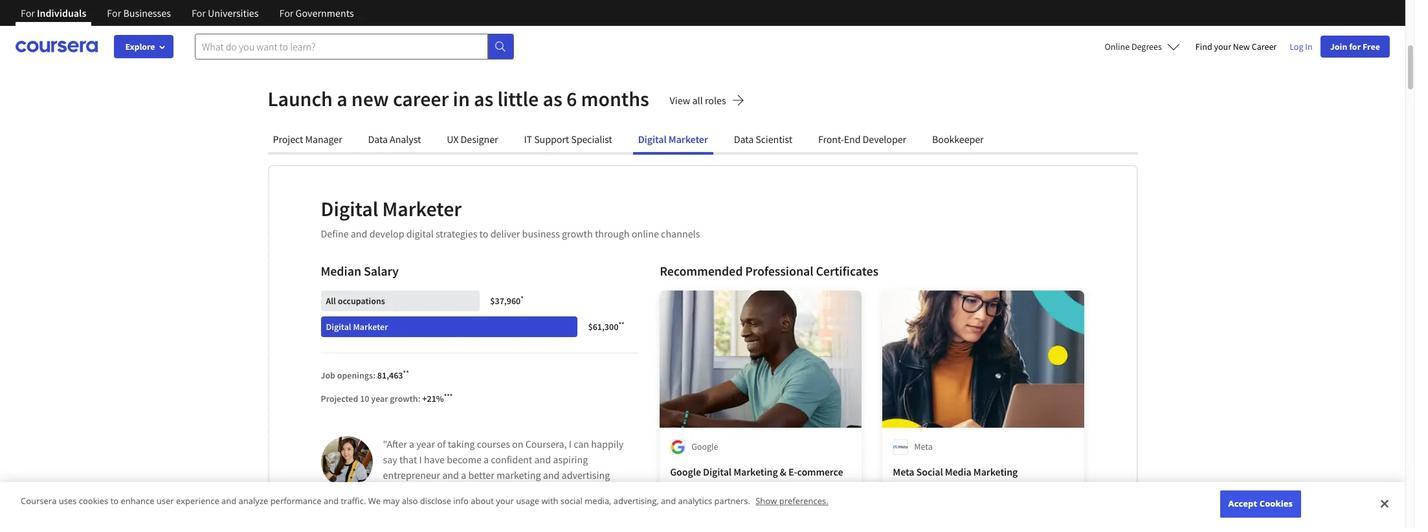 Task type: describe. For each thing, give the bounding box(es) containing it.
online
[[1105, 41, 1130, 52]]

and down aspiring
[[543, 469, 560, 482]]

6
[[567, 86, 577, 112]]

salary
[[364, 263, 399, 279]]

about
[[471, 496, 494, 507]]

data for data analyst
[[368, 133, 388, 146]]

online
[[632, 227, 659, 240]]

projected 10 year growth: + 21 % ***
[[321, 392, 453, 405]]

online degrees button
[[1095, 32, 1191, 61]]

project manager button
[[268, 126, 347, 152]]

marketer inside button
[[669, 133, 708, 146]]

$37,960 *
[[490, 294, 524, 307]]

explore
[[125, 41, 155, 52]]

define
[[321, 227, 349, 240]]

aspiring
[[553, 453, 588, 466]]

marketer inside digital marketer define and develop digital strategies to deliver business growth through online channels
[[382, 196, 462, 222]]

and down become
[[442, 469, 459, 482]]

of
[[437, 438, 446, 451]]

better
[[468, 469, 495, 482]]

we
[[368, 496, 381, 507]]

e-
[[789, 466, 797, 479]]

media
[[945, 466, 972, 479]]

for governments
[[279, 6, 354, 19]]

confident
[[491, 453, 532, 466]]

$37,960
[[490, 295, 521, 307]]

projected
[[321, 393, 358, 405]]

uses
[[59, 496, 77, 507]]

median salary
[[321, 263, 399, 279]]

media,
[[585, 496, 611, 507]]

2 vertical spatial marketer
[[353, 321, 388, 333]]

digital inside digital marketer define and develop digital strategies to deliver business growth through online channels
[[321, 196, 378, 222]]

accept
[[1229, 498, 1258, 510]]

meta for meta
[[914, 441, 933, 453]]

** inside job openings: 81,463 **
[[403, 369, 409, 377]]

project manager
[[273, 133, 342, 146]]

find your new career
[[1196, 41, 1277, 52]]

coursera image
[[16, 36, 98, 57]]

google for google
[[692, 441, 718, 453]]

"after a year of taking courses on coursera, i can happily say that i have become a confident and aspiring entrepreneur and a better marketing and advertising professional."
[[383, 438, 624, 497]]

launch a new career in as little as 6 months
[[268, 86, 649, 112]]

partners.
[[715, 496, 750, 507]]

%
[[436, 393, 444, 405]]

81,463
[[377, 370, 403, 381]]

$61,300
[[588, 321, 619, 333]]

openings:
[[337, 370, 376, 381]]

usage
[[516, 496, 539, 507]]

What do you want to learn? text field
[[195, 34, 488, 60]]

social
[[917, 466, 943, 479]]

1 vertical spatial i
[[419, 453, 422, 466]]

meta social media marketing
[[893, 466, 1018, 479]]

enhance
[[121, 496, 154, 507]]

it support specialist
[[524, 133, 612, 146]]

on
[[512, 438, 523, 451]]

and inside digital marketer define and develop digital strategies to deliver business growth through online channels
[[351, 227, 367, 240]]

individuals
[[37, 6, 86, 19]]

channels
[[661, 227, 700, 240]]

for for universities
[[192, 6, 206, 19]]

to inside privacy alert dialog
[[111, 496, 119, 507]]

designer
[[461, 133, 498, 146]]

cookies
[[79, 496, 108, 507]]

banner navigation
[[10, 0, 364, 36]]

your inside privacy alert dialog
[[496, 496, 514, 507]]

show preferences. link
[[756, 496, 829, 507]]

log in link
[[1282, 39, 1321, 54]]

and left analyze
[[221, 496, 237, 507]]

professional."
[[383, 484, 442, 497]]

1 horizontal spatial i
[[569, 438, 572, 451]]

bookkeeper button
[[927, 126, 989, 152]]

log
[[1290, 41, 1304, 52]]

can
[[574, 438, 589, 451]]

certificates
[[816, 263, 879, 279]]

strategies
[[436, 227, 477, 240]]

digital marketer button
[[633, 126, 713, 152]]

skills
[[670, 486, 690, 497]]

advertising,
[[614, 496, 659, 507]]

front-
[[818, 133, 844, 146]]

it support specialist button
[[519, 126, 618, 152]]

year for of
[[416, 438, 435, 451]]

privacy alert dialog
[[0, 483, 1406, 528]]

career
[[1252, 41, 1277, 52]]

view
[[670, 94, 690, 107]]

that
[[399, 453, 417, 466]]

career role tabs tab list
[[268, 126, 1138, 155]]

log in
[[1290, 41, 1313, 52]]

ux designer
[[447, 133, 498, 146]]

coursera
[[21, 496, 57, 507]]

a left new
[[337, 86, 347, 112]]

for
[[1350, 41, 1361, 52]]

+
[[422, 393, 427, 405]]

job openings: 81,463 **
[[321, 369, 409, 381]]

analyst
[[390, 133, 421, 146]]

1 marketing from the left
[[734, 466, 778, 479]]

universities
[[208, 6, 259, 19]]

cookies
[[1260, 498, 1293, 510]]

digital up gain:
[[703, 466, 732, 479]]

coursera uses cookies to enhance user experience and analyze performance and traffic. we may also disclose info about your usage with social media, advertising, and analytics partners. show preferences.
[[21, 496, 829, 507]]

ux
[[447, 133, 459, 146]]

disclose
[[420, 496, 451, 507]]

analytics
[[678, 496, 712, 507]]

may
[[383, 496, 400, 507]]

roles
[[705, 94, 726, 107]]

all
[[326, 295, 336, 307]]

2 marketing from the left
[[974, 466, 1018, 479]]

join for free link
[[1321, 36, 1390, 58]]

a up better at the left bottom
[[484, 453, 489, 466]]

show
[[756, 496, 777, 507]]



Task type: vqa. For each thing, say whether or not it's contained in the screenshot.
Data Analyst's 'Data'
yes



Task type: locate. For each thing, give the bounding box(es) containing it.
1 horizontal spatial **
[[619, 320, 625, 329]]

for left the businesses at the top left
[[107, 6, 121, 19]]

marketing
[[734, 466, 778, 479], [974, 466, 1018, 479]]

0 vertical spatial i
[[569, 438, 572, 451]]

1 horizontal spatial your
[[1214, 41, 1232, 52]]

say
[[383, 453, 397, 466]]

i left the can
[[569, 438, 572, 451]]

digital marketer down all occupations
[[326, 321, 388, 333]]

year right '10'
[[371, 393, 388, 405]]

become
[[447, 453, 482, 466]]

g.
[[421, 508, 430, 521]]

front-end developer button
[[813, 126, 912, 152]]

digital down all
[[326, 321, 351, 333]]

2 data from the left
[[734, 133, 754, 146]]

0 horizontal spatial digital marketer
[[326, 321, 388, 333]]

social
[[561, 496, 583, 507]]

meta for meta social media marketing
[[893, 466, 915, 479]]

meta down meta icon at the right of the page
[[893, 466, 915, 479]]

performance
[[270, 496, 322, 507]]

0 horizontal spatial **
[[403, 369, 409, 377]]

"after
[[383, 438, 407, 451]]

recommended professional certificates
[[660, 263, 879, 279]]

1 horizontal spatial year
[[416, 438, 435, 451]]

data inside button
[[368, 133, 388, 146]]

skills you'll gain:
[[670, 486, 735, 497]]

deliver
[[491, 227, 520, 240]]

to left deliver
[[480, 227, 489, 240]]

2 as from the left
[[543, 86, 562, 112]]

data for data scientist
[[734, 133, 754, 146]]

project
[[273, 133, 303, 146]]

2 for from the left
[[107, 6, 121, 19]]

digital down months
[[638, 133, 667, 146]]

digital inside digital marketer button
[[638, 133, 667, 146]]

4 for from the left
[[279, 6, 294, 19]]

0 vertical spatial **
[[619, 320, 625, 329]]

info
[[453, 496, 469, 507]]

marketing right media
[[974, 466, 1018, 479]]

1 data from the left
[[368, 133, 388, 146]]

join
[[1330, 41, 1348, 52]]

your right about
[[496, 496, 514, 507]]

google up skills
[[670, 466, 701, 479]]

marketer
[[669, 133, 708, 146], [382, 196, 462, 222], [353, 321, 388, 333]]

and left analytics
[[661, 496, 676, 507]]

1 vertical spatial digital marketer
[[326, 321, 388, 333]]

0 vertical spatial marketer
[[669, 133, 708, 146]]

specialist
[[571, 133, 612, 146]]

gain:
[[715, 486, 733, 497]]

0 vertical spatial meta
[[914, 441, 933, 453]]

growth
[[562, 227, 593, 240]]

year inside projected 10 year growth: + 21 % ***
[[371, 393, 388, 405]]

1 horizontal spatial data
[[734, 133, 754, 146]]

occupations
[[338, 295, 385, 307]]

and right define
[[351, 227, 367, 240]]

support
[[534, 133, 569, 146]]

with
[[542, 496, 558, 507]]

a
[[337, 86, 347, 112], [409, 438, 414, 451], [484, 453, 489, 466], [461, 469, 466, 482]]

free
[[1363, 41, 1380, 52]]

0 horizontal spatial to
[[111, 496, 119, 507]]

3 for from the left
[[192, 6, 206, 19]]

google for google digital marketing & e-commerce
[[670, 466, 701, 479]]

online degrees
[[1105, 41, 1162, 52]]

develop
[[370, 227, 404, 240]]

digital marketer down view
[[638, 133, 708, 146]]

10
[[360, 393, 369, 405]]

***
[[444, 392, 453, 401]]

digital marketer inside button
[[638, 133, 708, 146]]

0 vertical spatial your
[[1214, 41, 1232, 52]]

hillary
[[390, 508, 419, 521]]

0 vertical spatial year
[[371, 393, 388, 405]]

for left universities
[[192, 6, 206, 19]]

** inside $61,300 **
[[619, 320, 625, 329]]

and left traffic.
[[324, 496, 339, 507]]

1 horizontal spatial marketing
[[974, 466, 1018, 479]]

for individuals
[[21, 6, 86, 19]]

1 vertical spatial your
[[496, 496, 514, 507]]

google image
[[670, 439, 686, 455]]

and down coursera,
[[534, 453, 551, 466]]

1 vertical spatial meta
[[893, 466, 915, 479]]

marketing
[[497, 469, 541, 482]]

year left of
[[416, 438, 435, 451]]

data scientist button
[[729, 126, 798, 152]]

in
[[1306, 41, 1313, 52]]

launch
[[268, 86, 333, 112]]

data left analyst on the left top of page
[[368, 133, 388, 146]]

1 horizontal spatial digital marketer
[[638, 133, 708, 146]]

also
[[402, 496, 418, 507]]

coursera,
[[526, 438, 567, 451]]

join for free
[[1330, 41, 1380, 52]]

for businesses
[[107, 6, 171, 19]]

happily
[[591, 438, 624, 451]]

0 horizontal spatial data
[[368, 133, 388, 146]]

degrees
[[1132, 41, 1162, 52]]

businesses
[[123, 6, 171, 19]]

$61,300 **
[[588, 320, 625, 333]]

0 horizontal spatial marketing
[[734, 466, 778, 479]]

for for governments
[[279, 6, 294, 19]]

marketer down view
[[669, 133, 708, 146]]

growth:
[[390, 393, 421, 405]]

commerce
[[797, 466, 843, 479]]

marketing left &
[[734, 466, 778, 479]]

to inside digital marketer define and develop digital strategies to deliver business growth through online channels
[[480, 227, 489, 240]]

1 vertical spatial to
[[111, 496, 119, 507]]

1 for from the left
[[21, 6, 35, 19]]

21
[[427, 393, 436, 405]]

0 horizontal spatial as
[[474, 86, 493, 112]]

google right google image
[[692, 441, 718, 453]]

1 horizontal spatial to
[[480, 227, 489, 240]]

0 horizontal spatial your
[[496, 496, 514, 507]]

digital
[[638, 133, 667, 146], [321, 196, 378, 222], [326, 321, 351, 333], [703, 466, 732, 479]]

analyze
[[239, 496, 268, 507]]

as right in
[[474, 86, 493, 112]]

as
[[474, 86, 493, 112], [543, 86, 562, 112]]

accept cookies
[[1229, 498, 1293, 510]]

digital up define
[[321, 196, 378, 222]]

0 horizontal spatial i
[[419, 453, 422, 466]]

year inside "after a year of taking courses on coursera, i can happily say that i have become a confident and aspiring entrepreneur and a better marketing and advertising professional."
[[416, 438, 435, 451]]

for left individuals
[[21, 6, 35, 19]]

meta
[[914, 441, 933, 453], [893, 466, 915, 479]]

1 vertical spatial marketer
[[382, 196, 462, 222]]

0 vertical spatial digital marketer
[[638, 133, 708, 146]]

experience
[[176, 496, 219, 507]]

meta right meta icon at the right of the page
[[914, 441, 933, 453]]

0 vertical spatial google
[[692, 441, 718, 453]]

for
[[21, 6, 35, 19], [107, 6, 121, 19], [192, 6, 206, 19], [279, 6, 294, 19]]

&
[[780, 466, 787, 479]]

you'll
[[692, 486, 713, 497]]

a down become
[[461, 469, 466, 482]]

traffic.
[[341, 496, 366, 507]]

marketer down "occupations"
[[353, 321, 388, 333]]

courses
[[477, 438, 510, 451]]

data left scientist
[[734, 133, 754, 146]]

ux designer button
[[442, 126, 503, 152]]

your right find
[[1214, 41, 1232, 52]]

google
[[692, 441, 718, 453], [670, 466, 701, 479]]

as left 6
[[543, 86, 562, 112]]

in
[[453, 86, 470, 112]]

1 vertical spatial **
[[403, 369, 409, 377]]

1 vertical spatial google
[[670, 466, 701, 479]]

view all roles link
[[670, 93, 744, 111]]

for for individuals
[[21, 6, 35, 19]]

have
[[424, 453, 445, 466]]

developer
[[863, 133, 907, 146]]

to right cookies at bottom
[[111, 496, 119, 507]]

digital marketer define and develop digital strategies to deliver business growth through online channels
[[321, 196, 700, 240]]

data inside "button"
[[734, 133, 754, 146]]

median
[[321, 263, 361, 279]]

business
[[522, 227, 560, 240]]

marketer up digital
[[382, 196, 462, 222]]

little
[[498, 86, 539, 112]]

career
[[393, 86, 449, 112]]

data analyst
[[368, 133, 421, 146]]

for left governments on the top left of the page
[[279, 6, 294, 19]]

1 vertical spatial year
[[416, 438, 435, 451]]

year for growth:
[[371, 393, 388, 405]]

front-end developer
[[818, 133, 907, 146]]

None search field
[[195, 34, 514, 60]]

1 as from the left
[[474, 86, 493, 112]]

entrepreneur
[[383, 469, 440, 482]]

all
[[692, 94, 703, 107]]

0 horizontal spatial year
[[371, 393, 388, 405]]

to
[[480, 227, 489, 240], [111, 496, 119, 507]]

meta image
[[893, 439, 909, 455]]

view all roles
[[670, 94, 726, 107]]

for for businesses
[[107, 6, 121, 19]]

digital
[[406, 227, 434, 240]]

advertising
[[562, 469, 610, 482]]

1 horizontal spatial as
[[543, 86, 562, 112]]

recommended
[[660, 263, 743, 279]]

data
[[368, 133, 388, 146], [734, 133, 754, 146]]

a up that
[[409, 438, 414, 451]]

i right that
[[419, 453, 422, 466]]

0 vertical spatial to
[[480, 227, 489, 240]]



